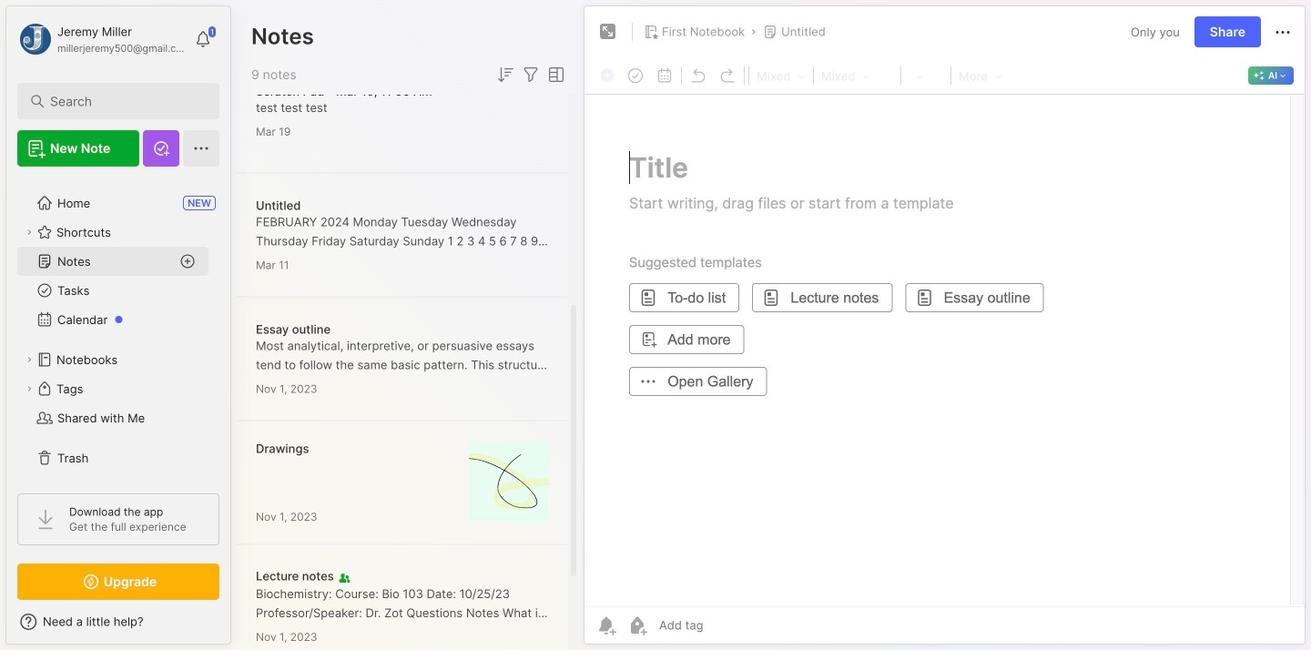 Task type: vqa. For each thing, say whether or not it's contained in the screenshot.
Add filters field
yes



Task type: describe. For each thing, give the bounding box(es) containing it.
Add filters field
[[520, 64, 542, 86]]

add filters image
[[520, 64, 542, 86]]

View options field
[[542, 64, 567, 86]]

Heading level field
[[751, 64, 811, 87]]

expand notebooks image
[[24, 354, 35, 365]]

add a reminder image
[[596, 615, 617, 637]]

Note Editor text field
[[585, 94, 1305, 607]]

none search field inside "main" element
[[50, 90, 195, 112]]

Insert field
[[596, 64, 621, 87]]

insert image
[[596, 64, 621, 87]]

WHAT'S NEW field
[[6, 607, 230, 637]]

click to collapse image
[[230, 617, 244, 638]]

more actions image
[[1272, 21, 1294, 43]]

add tag image
[[627, 615, 648, 637]]

Add tag field
[[658, 617, 794, 633]]

expand note image
[[597, 21, 619, 43]]



Task type: locate. For each thing, give the bounding box(es) containing it.
thumbnail image
[[469, 442, 549, 522]]

heading level image
[[751, 64, 811, 87]]

More field
[[954, 64, 1008, 87]]

More actions field
[[1272, 20, 1294, 43]]

Sort options field
[[495, 64, 516, 86]]

expand tags image
[[24, 383, 35, 394]]

None search field
[[50, 90, 195, 112]]

more image
[[954, 64, 1008, 87]]

Font family field
[[816, 64, 899, 87]]

font family image
[[816, 64, 899, 87]]

font size image
[[903, 64, 949, 87]]

Search text field
[[50, 93, 195, 110]]

Account field
[[17, 21, 186, 57]]

tree
[[6, 178, 230, 484]]

main element
[[0, 0, 237, 650]]

Font size field
[[903, 64, 949, 87]]

note window element
[[584, 5, 1306, 649]]

tree inside "main" element
[[6, 178, 230, 484]]



